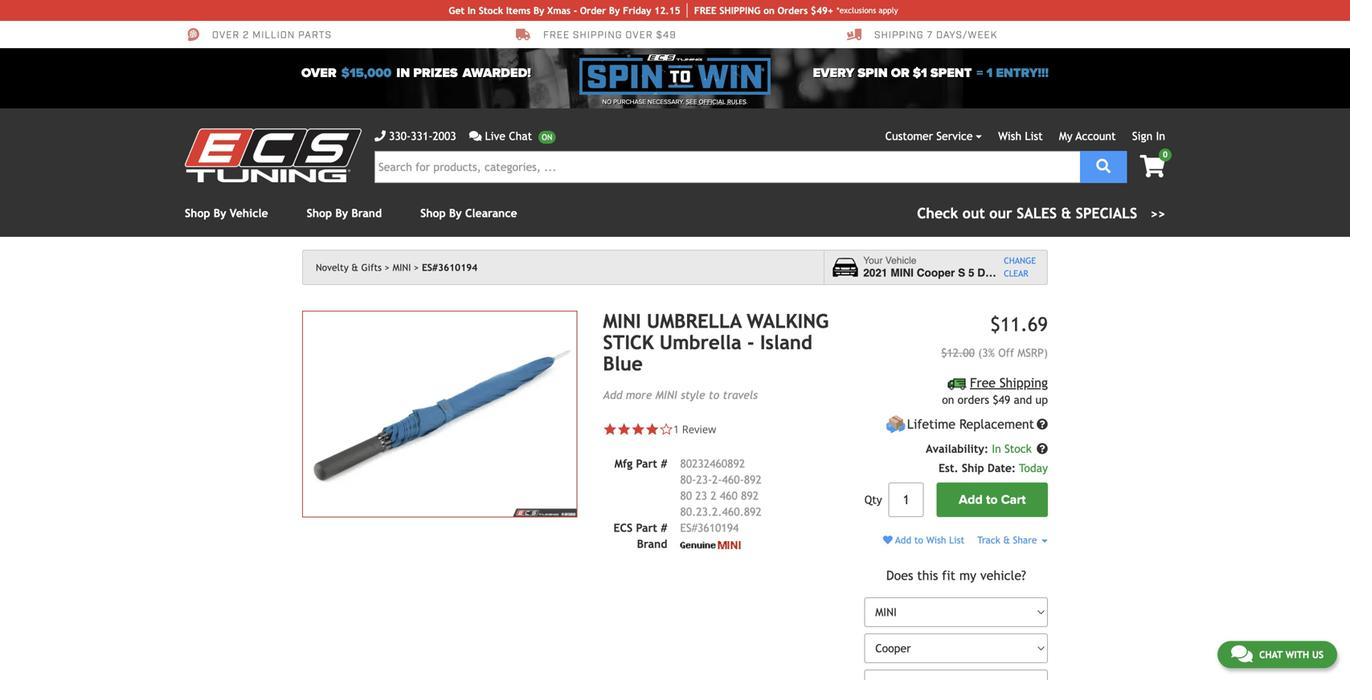 Task type: locate. For each thing, give the bounding box(es) containing it.
vehicle
[[230, 207, 268, 220], [886, 255, 917, 267]]

off
[[999, 347, 1015, 360]]

1 vertical spatial stock
[[1005, 443, 1032, 456]]

free up orders on the bottom right
[[970, 376, 996, 391]]

list left track
[[950, 535, 965, 546]]

to left cart
[[986, 493, 998, 508]]

.
[[747, 98, 748, 106]]

7
[[927, 29, 933, 42]]

1 vertical spatial #
[[661, 522, 668, 535]]

list left my in the top right of the page
[[1025, 130, 1043, 143]]

by up novelty & gifts
[[336, 207, 348, 220]]

1 vertical spatial free
[[970, 376, 996, 391]]

2 shop from the left
[[307, 207, 332, 220]]

free shipping over $49 link
[[516, 27, 677, 42]]

no purchase necessary. see official rules .
[[602, 98, 748, 106]]

1 horizontal spatial shipping
[[1000, 376, 1048, 391]]

& right track
[[1004, 535, 1011, 546]]

0 horizontal spatial $49
[[656, 29, 677, 42]]

chat left 'with'
[[1260, 649, 1283, 660]]

customer
[[886, 130, 933, 143]]

in right 'sign' at right top
[[1156, 130, 1166, 143]]

0 vertical spatial list
[[1025, 130, 1043, 143]]

0 horizontal spatial list
[[950, 535, 965, 546]]

shop by clearance
[[421, 207, 517, 220]]

shop for shop by vehicle
[[185, 207, 210, 220]]

1 horizontal spatial free
[[970, 376, 996, 391]]

$12.00 (3% off msrp)
[[942, 347, 1048, 360]]

free shipping image
[[948, 379, 967, 390]]

# left es#
[[661, 522, 668, 535]]

- left island at the right of page
[[748, 332, 755, 354]]

vehicle inside your vehicle 2021 mini cooper s 5 door b46c
[[886, 255, 917, 267]]

stock left question circle icon
[[1005, 443, 1032, 456]]

2 vertical spatial &
[[1004, 535, 1011, 546]]

1 horizontal spatial chat
[[1260, 649, 1283, 660]]

brand up gifts
[[352, 207, 382, 220]]

0 vertical spatial vehicle
[[230, 207, 268, 220]]

track
[[978, 535, 1001, 546]]

0 vertical spatial on
[[764, 5, 775, 16]]

0 vertical spatial 1
[[987, 66, 993, 81]]

0 vertical spatial in
[[468, 5, 476, 16]]

fit
[[942, 569, 956, 584]]

1 horizontal spatial wish
[[999, 130, 1022, 143]]

comments image inside live chat link
[[469, 131, 482, 142]]

does this fit my vehicle?
[[887, 569, 1027, 584]]

0 vertical spatial comments image
[[469, 131, 482, 142]]

1 horizontal spatial on
[[942, 394, 955, 407]]

comments image left live
[[469, 131, 482, 142]]

1 horizontal spatial stock
[[1005, 443, 1032, 456]]

1 left review
[[674, 423, 680, 437]]

sales & specials
[[1017, 205, 1138, 222]]

shipping up and
[[1000, 376, 1048, 391]]

0 vertical spatial chat
[[509, 130, 532, 143]]

0 vertical spatial free
[[543, 29, 570, 42]]

1 vertical spatial add
[[959, 493, 983, 508]]

1 vertical spatial brand
[[637, 538, 668, 551]]

part inside 80232460892 80-23-2-460-892 80 23 2 460 892 80.23.2.460.892 ecs part #
[[636, 522, 658, 535]]

over left 2
[[212, 29, 240, 42]]

$49 down the "12.15"
[[656, 29, 677, 42]]

0
[[1163, 150, 1168, 159]]

more
[[626, 389, 652, 402]]

add down ship at the bottom of page
[[959, 493, 983, 508]]

to inside add to cart button
[[986, 493, 998, 508]]

1 vertical spatial comments image
[[1232, 644, 1253, 664]]

1 horizontal spatial in
[[992, 443, 1002, 456]]

2 horizontal spatial add
[[959, 493, 983, 508]]

1 horizontal spatial over
[[301, 66, 337, 81]]

$49+
[[811, 5, 834, 16]]

free shipping on orders $49 and up
[[942, 376, 1048, 407]]

free ship ping on orders $49+ *exclusions apply
[[694, 5, 899, 16]]

comments image inside chat with us link
[[1232, 644, 1253, 664]]

chat right live
[[509, 130, 532, 143]]

star image
[[603, 423, 617, 437]]

1 shop from the left
[[185, 207, 210, 220]]

2 horizontal spatial shop
[[421, 207, 446, 220]]

on down free shipping 'icon'
[[942, 394, 955, 407]]

add more mini style to travels
[[603, 389, 758, 402]]

shopping cart image
[[1140, 155, 1166, 178]]

door
[[978, 267, 1003, 279]]

by right "order"
[[609, 5, 620, 16]]

on
[[764, 5, 775, 16], [942, 394, 955, 407]]

Search text field
[[375, 151, 1081, 183]]

stock
[[479, 5, 503, 16], [1005, 443, 1032, 456]]

1 vertical spatial wish
[[927, 535, 947, 546]]

vehicle?
[[981, 569, 1027, 584]]

0 horizontal spatial shipping
[[875, 29, 924, 42]]

1 star image from the left
[[617, 423, 631, 437]]

sign
[[1133, 130, 1153, 143]]

$49 left and
[[993, 394, 1011, 407]]

0 vertical spatial wish
[[999, 130, 1022, 143]]

1 horizontal spatial vehicle
[[886, 255, 917, 267]]

live chat
[[485, 130, 532, 143]]

0 vertical spatial -
[[574, 5, 577, 16]]

add for add to wish list
[[896, 535, 912, 546]]

account
[[1076, 130, 1116, 143]]

part right mfg
[[636, 458, 658, 471]]

comments image
[[469, 131, 482, 142], [1232, 644, 1253, 664]]

2 # from the top
[[661, 522, 668, 535]]

& right sales
[[1062, 205, 1072, 222]]

comments image for live
[[469, 131, 482, 142]]

add to wish list
[[893, 535, 965, 546]]

by for shop by brand
[[336, 207, 348, 220]]

1 horizontal spatial add
[[896, 535, 912, 546]]

1 vertical spatial to
[[986, 493, 998, 508]]

1 vertical spatial on
[[942, 394, 955, 407]]

in up est. ship date: today
[[992, 443, 1002, 456]]

1 horizontal spatial comments image
[[1232, 644, 1253, 664]]

0 vertical spatial add
[[603, 389, 623, 402]]

service
[[937, 130, 973, 143]]

mfg part #
[[615, 458, 668, 471]]

over down "parts"
[[301, 66, 337, 81]]

1 vertical spatial &
[[352, 262, 358, 273]]

by left clearance
[[449, 207, 462, 220]]

over for over 2 million parts
[[212, 29, 240, 42]]

=
[[977, 66, 984, 81]]

0 horizontal spatial add
[[603, 389, 623, 402]]

# down 'empty star' icon
[[661, 458, 668, 471]]

wish right the service
[[999, 130, 1022, 143]]

travels
[[723, 389, 758, 402]]

on right ping on the right of page
[[764, 5, 775, 16]]

2 vertical spatial add
[[896, 535, 912, 546]]

review
[[682, 423, 717, 437]]

to right style
[[709, 389, 720, 402]]

3 shop from the left
[[421, 207, 446, 220]]

brand inside 'es# 3610194 brand'
[[637, 538, 668, 551]]

add right heart "icon" at the bottom right of the page
[[896, 535, 912, 546]]

live chat link
[[469, 128, 556, 145]]

by down ecs tuning image
[[214, 207, 226, 220]]

0 horizontal spatial wish
[[927, 535, 947, 546]]

to for add to cart
[[986, 493, 998, 508]]

to
[[709, 389, 720, 402], [986, 493, 998, 508], [915, 535, 924, 546]]

vehicle right your
[[886, 255, 917, 267]]

over
[[626, 29, 653, 42]]

0 vertical spatial over
[[212, 29, 240, 42]]

0 vertical spatial brand
[[352, 207, 382, 220]]

change clear
[[1004, 256, 1036, 279]]

$49 inside the free shipping on orders $49 and up
[[993, 394, 1011, 407]]

0 horizontal spatial over
[[212, 29, 240, 42]]

shop
[[185, 207, 210, 220], [307, 207, 332, 220], [421, 207, 446, 220]]

0 vertical spatial #
[[661, 458, 668, 471]]

*exclusions apply link
[[837, 4, 899, 16]]

availability: in stock
[[926, 443, 1036, 456]]

1 right =
[[987, 66, 993, 81]]

add inside button
[[959, 493, 983, 508]]

over for over $15,000 in prizes
[[301, 66, 337, 81]]

0 vertical spatial &
[[1062, 205, 1072, 222]]

330-331-2003 link
[[375, 128, 456, 145]]

necessary.
[[648, 98, 685, 106]]

mini up the blue
[[603, 310, 641, 333]]

ship
[[962, 462, 985, 475]]

brand for shop by brand
[[352, 207, 382, 220]]

1 vertical spatial -
[[748, 332, 755, 354]]

1 vertical spatial part
[[636, 522, 658, 535]]

clear
[[1004, 269, 1029, 279]]

xmas
[[548, 5, 571, 16]]

0 horizontal spatial stock
[[479, 5, 503, 16]]

your vehicle 2021 mini cooper s 5 door b46c
[[864, 255, 1034, 279]]

0 horizontal spatial in
[[468, 5, 476, 16]]

1 horizontal spatial shop
[[307, 207, 332, 220]]

& inside sales & specials link
[[1062, 205, 1072, 222]]

1 horizontal spatial &
[[1004, 535, 1011, 546]]

see official rules link
[[686, 97, 747, 107]]

chat with us
[[1260, 649, 1324, 660]]

stock for availability:
[[1005, 443, 1032, 456]]

in
[[468, 5, 476, 16], [1156, 130, 1166, 143], [992, 443, 1002, 456]]

0 vertical spatial to
[[709, 389, 720, 402]]

ping
[[740, 5, 761, 16]]

wish
[[999, 130, 1022, 143], [927, 535, 947, 546]]

question circle image
[[1037, 444, 1048, 455]]

track & share
[[978, 535, 1040, 546]]

0 horizontal spatial on
[[764, 5, 775, 16]]

mini right gifts
[[393, 262, 411, 273]]

date:
[[988, 462, 1016, 475]]

over
[[212, 29, 240, 42], [301, 66, 337, 81]]

phone image
[[375, 131, 386, 142]]

0 horizontal spatial &
[[352, 262, 358, 273]]

2 vertical spatial to
[[915, 535, 924, 546]]

1 vertical spatial $49
[[993, 394, 1011, 407]]

spin
[[858, 66, 888, 81]]

ship
[[720, 5, 740, 16]]

& left gifts
[[352, 262, 358, 273]]

chat
[[509, 130, 532, 143], [1260, 649, 1283, 660]]

add left more
[[603, 389, 623, 402]]

2 horizontal spatial to
[[986, 493, 998, 508]]

today
[[1020, 462, 1048, 475]]

change link
[[1004, 255, 1036, 268]]

1 horizontal spatial 1
[[987, 66, 993, 81]]

free shipping over $49
[[543, 29, 677, 42]]

1 # from the top
[[661, 458, 668, 471]]

0 horizontal spatial shop
[[185, 207, 210, 220]]

empty star image
[[660, 423, 674, 437]]

1 vertical spatial in
[[1156, 130, 1166, 143]]

1 horizontal spatial brand
[[637, 538, 668, 551]]

b46c
[[1006, 267, 1034, 279]]

my
[[1060, 130, 1073, 143]]

shop by clearance link
[[421, 207, 517, 220]]

clearance
[[465, 207, 517, 220]]

es#3610194 - 80232460892 - mini umbrella walking stick umbrella - island blue  - add more mini style to travels - genuine mini - mini image
[[302, 311, 578, 518]]

free inside the free shipping on orders $49 and up
[[970, 376, 996, 391]]

brand
[[352, 207, 382, 220], [637, 538, 668, 551]]

shipping down apply
[[875, 29, 924, 42]]

& for track
[[1004, 535, 1011, 546]]

comments image left chat with us
[[1232, 644, 1253, 664]]

or
[[891, 66, 910, 81]]

330-
[[389, 130, 411, 143]]

mini link
[[393, 262, 419, 273]]

0 vertical spatial part
[[636, 458, 658, 471]]

up
[[1036, 394, 1048, 407]]

add to cart button
[[937, 483, 1048, 518]]

on inside the free shipping on orders $49 and up
[[942, 394, 955, 407]]

brand left the genuine mini image
[[637, 538, 668, 551]]

0 horizontal spatial to
[[709, 389, 720, 402]]

shop for shop by brand
[[307, 207, 332, 220]]

star image
[[617, 423, 631, 437], [631, 423, 646, 437], [646, 423, 660, 437]]

question circle image
[[1037, 419, 1048, 431]]

prizes
[[413, 66, 458, 81]]

get in stock items by xmas - order by friday 12.15
[[449, 5, 681, 16]]

days/week
[[937, 29, 998, 42]]

star image left 'empty star' icon
[[631, 423, 646, 437]]

2 horizontal spatial in
[[1156, 130, 1166, 143]]

2-
[[712, 474, 722, 487]]

2 horizontal spatial &
[[1062, 205, 1072, 222]]

star image up mfg
[[617, 423, 631, 437]]

part right ecs
[[636, 522, 658, 535]]

1 part from the top
[[636, 458, 658, 471]]

1 horizontal spatial to
[[915, 535, 924, 546]]

1 vertical spatial over
[[301, 66, 337, 81]]

1 vertical spatial shipping
[[1000, 376, 1048, 391]]

free for shipping
[[970, 376, 996, 391]]

purchase
[[614, 98, 646, 106]]

list
[[1025, 130, 1043, 143], [950, 535, 965, 546]]

None text field
[[889, 483, 924, 518]]

1 horizontal spatial $49
[[993, 394, 1011, 407]]

& for novelty
[[352, 262, 358, 273]]

wish up the this
[[927, 535, 947, 546]]

free down xmas
[[543, 29, 570, 42]]

est.
[[939, 462, 959, 475]]

2 vertical spatial in
[[992, 443, 1002, 456]]

1 vertical spatial vehicle
[[886, 255, 917, 267]]

0 vertical spatial $49
[[656, 29, 677, 42]]

0 horizontal spatial chat
[[509, 130, 532, 143]]

2 part from the top
[[636, 522, 658, 535]]

0 horizontal spatial free
[[543, 29, 570, 42]]

in for get
[[468, 5, 476, 16]]

&
[[1062, 205, 1072, 222], [352, 262, 358, 273], [1004, 535, 1011, 546]]

to right heart "icon" at the bottom right of the page
[[915, 535, 924, 546]]

search image
[[1097, 159, 1111, 174]]

0 horizontal spatial comments image
[[469, 131, 482, 142]]

1 vertical spatial 1
[[674, 423, 680, 437]]

0 horizontal spatial brand
[[352, 207, 382, 220]]

star image up the mfg part #
[[646, 423, 660, 437]]

1 horizontal spatial -
[[748, 332, 755, 354]]

stock left items
[[479, 5, 503, 16]]

2 star image from the left
[[631, 423, 646, 437]]

0 vertical spatial stock
[[479, 5, 503, 16]]

vehicle down ecs tuning image
[[230, 207, 268, 220]]

mini inside your vehicle 2021 mini cooper s 5 door b46c
[[891, 267, 914, 279]]

- right xmas
[[574, 5, 577, 16]]

23-
[[696, 474, 712, 487]]

in right get
[[468, 5, 476, 16]]

mini right "2021"
[[891, 267, 914, 279]]



Task type: describe. For each thing, give the bounding box(es) containing it.
12.15
[[655, 5, 681, 16]]

by for shop by vehicle
[[214, 207, 226, 220]]

0 horizontal spatial 1
[[674, 423, 680, 437]]

& for sales
[[1062, 205, 1072, 222]]

1 vertical spatial chat
[[1260, 649, 1283, 660]]

- inside the "mini umbrella walking stick umbrella - island blue"
[[748, 332, 755, 354]]

shipping
[[573, 29, 623, 42]]

by for shop by clearance
[[449, 207, 462, 220]]

s
[[958, 267, 966, 279]]

friday
[[623, 5, 652, 16]]

live
[[485, 130, 506, 143]]

official
[[699, 98, 726, 106]]

$12.00
[[942, 347, 975, 360]]

every
[[813, 66, 855, 81]]

*exclusions
[[837, 6, 877, 15]]

heart image
[[883, 536, 893, 546]]

entry!!!
[[996, 66, 1049, 81]]

0 horizontal spatial vehicle
[[230, 207, 268, 220]]

order
[[580, 5, 606, 16]]

stick
[[603, 332, 654, 354]]

sign in link
[[1133, 130, 1166, 143]]

and
[[1014, 394, 1033, 407]]

5
[[969, 267, 975, 279]]

in for availability:
[[992, 443, 1002, 456]]

over 2 million parts link
[[185, 27, 332, 42]]

ecs tuning 'spin to win' contest logo image
[[580, 55, 771, 95]]

add to cart
[[959, 493, 1026, 508]]

0 link
[[1128, 149, 1172, 179]]

umbrella
[[660, 332, 742, 354]]

ecs
[[614, 522, 633, 535]]

11.69
[[1001, 314, 1048, 336]]

see
[[686, 98, 697, 106]]

your
[[864, 255, 883, 267]]

330-331-2003
[[389, 130, 456, 143]]

in for sign
[[1156, 130, 1166, 143]]

spent
[[931, 66, 972, 81]]

to for add to wish list
[[915, 535, 924, 546]]

change
[[1004, 256, 1036, 266]]

ecs tuning image
[[185, 129, 362, 183]]

est. ship date: today
[[939, 462, 1048, 475]]

orders
[[958, 394, 990, 407]]

mini umbrella walking stick umbrella - island blue
[[603, 310, 829, 375]]

add for add more mini style to travels
[[603, 389, 623, 402]]

qty
[[865, 494, 882, 507]]

shop for shop by clearance
[[421, 207, 446, 220]]

80232460892
[[680, 458, 745, 471]]

2
[[243, 29, 249, 42]]

us
[[1313, 649, 1324, 660]]

3610194
[[698, 522, 739, 535]]

80 23 2 460 892
[[680, 490, 759, 503]]

wish list link
[[999, 130, 1043, 143]]

blue
[[603, 353, 643, 375]]

lifetime
[[908, 417, 956, 432]]

shipping 7 days/week link
[[847, 27, 998, 42]]

80232460892 80-23-2-460-892 80 23 2 460 892 80.23.2.460.892 ecs part #
[[614, 458, 762, 535]]

1 vertical spatial list
[[950, 535, 965, 546]]

msrp)
[[1018, 347, 1048, 360]]

comments image for chat
[[1232, 644, 1253, 664]]

add for add to cart
[[959, 493, 983, 508]]

brand for es# 3610194 brand
[[637, 538, 668, 551]]

0 horizontal spatial -
[[574, 5, 577, 16]]

es#
[[680, 522, 698, 535]]

track & share button
[[978, 535, 1048, 546]]

mfg
[[615, 458, 633, 471]]

this product is lifetime replacement eligible image
[[886, 415, 906, 435]]

cart
[[1001, 493, 1026, 508]]

(3%
[[979, 347, 995, 360]]

style
[[681, 389, 706, 402]]

no
[[602, 98, 612, 106]]

1 review link
[[674, 423, 717, 437]]

1 review
[[674, 423, 717, 437]]

shop by vehicle
[[185, 207, 268, 220]]

$15,000
[[341, 66, 392, 81]]

shop by brand
[[307, 207, 382, 220]]

stock for get
[[479, 5, 503, 16]]

shop by vehicle link
[[185, 207, 268, 220]]

es# 3610194 brand
[[637, 522, 739, 551]]

my
[[960, 569, 977, 584]]

clear link
[[1004, 268, 1036, 281]]

0 vertical spatial shipping
[[875, 29, 924, 42]]

rules
[[728, 98, 747, 106]]

sales & specials link
[[918, 203, 1166, 224]]

mini left style
[[656, 389, 678, 402]]

by left xmas
[[534, 5, 545, 16]]

3 star image from the left
[[646, 423, 660, 437]]

shipping inside the free shipping on orders $49 and up
[[1000, 376, 1048, 391]]

my account
[[1060, 130, 1116, 143]]

mini inside the "mini umbrella walking stick umbrella - island blue"
[[603, 310, 641, 333]]

get
[[449, 5, 465, 16]]

# inside 80232460892 80-23-2-460-892 80 23 2 460 892 80.23.2.460.892 ecs part #
[[661, 522, 668, 535]]

this
[[918, 569, 939, 584]]

parts
[[298, 29, 332, 42]]

add to wish list link
[[883, 535, 965, 546]]

892
[[744, 474, 762, 487]]

genuine mini image
[[680, 542, 741, 550]]

free for shipping
[[543, 29, 570, 42]]

items
[[506, 5, 531, 16]]

1 horizontal spatial list
[[1025, 130, 1043, 143]]

customer service button
[[886, 128, 983, 145]]

million
[[253, 29, 295, 42]]

walking
[[747, 310, 829, 333]]

es#3610194
[[422, 262, 478, 273]]

sign in
[[1133, 130, 1166, 143]]

my account link
[[1060, 130, 1116, 143]]

specials
[[1076, 205, 1138, 222]]

with
[[1286, 649, 1310, 660]]

shipping 7 days/week
[[875, 29, 998, 42]]

sales
[[1017, 205, 1057, 222]]

gifts
[[361, 262, 382, 273]]

cooper
[[917, 267, 955, 279]]

apply
[[879, 6, 899, 15]]



Task type: vqa. For each thing, say whether or not it's contained in the screenshot.
Remember
no



